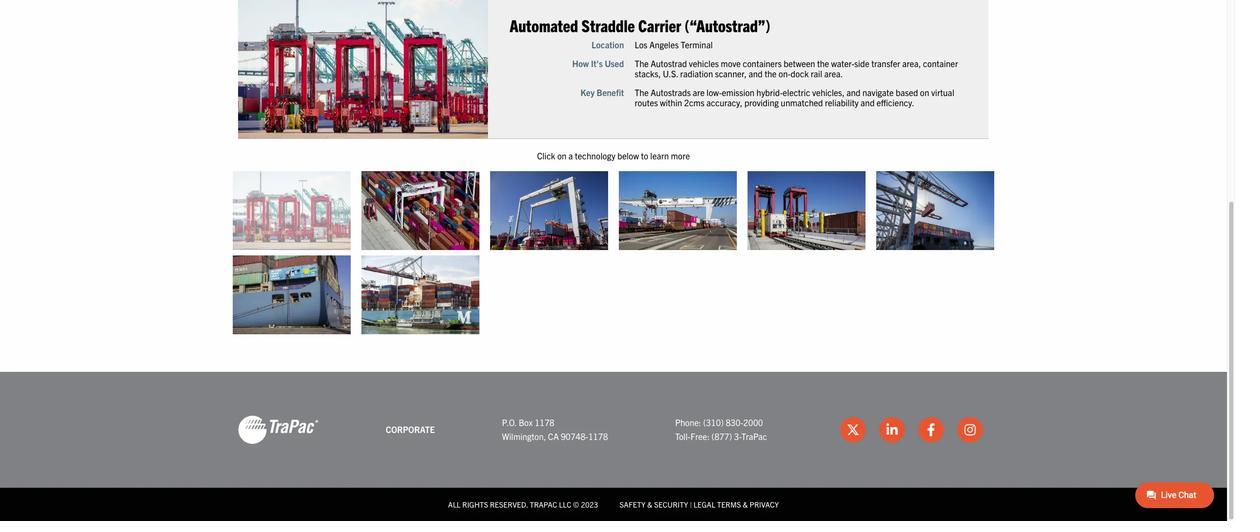 Task type: vqa. For each thing, say whether or not it's contained in the screenshot.
bottommost has
no



Task type: locate. For each thing, give the bounding box(es) containing it.
the inside the autostrad vehicles move containers between the water-side transfer area, container stacks, u.s. radiation scanner, and the on-dock rail area.
[[635, 58, 649, 69]]

low-
[[707, 87, 723, 98]]

technology
[[575, 150, 616, 161]]

and up hybrid-
[[749, 68, 763, 79]]

the
[[818, 58, 830, 69], [765, 68, 777, 79]]

virtual
[[932, 87, 955, 98]]

side
[[855, 58, 870, 69]]

accuracy,
[[707, 97, 743, 108]]

a
[[569, 150, 573, 161]]

routes
[[635, 97, 659, 108]]

how
[[573, 58, 590, 69]]

corporate image
[[238, 415, 319, 445]]

1178
[[535, 417, 555, 428], [589, 431, 608, 441]]

phone: (310) 830-2000 toll-free: (877) 3-trapac
[[676, 417, 768, 441]]

free:
[[691, 431, 710, 441]]

learn
[[651, 150, 669, 161]]

0 vertical spatial the
[[635, 58, 649, 69]]

are
[[694, 87, 705, 98]]

trapac los angeles automated straddle carrier image
[[238, 0, 489, 138], [233, 171, 351, 250]]

1 vertical spatial the
[[635, 87, 649, 98]]

1 vertical spatial trapac los angeles automated straddle carrier image
[[233, 171, 351, 250]]

& right safety
[[648, 499, 653, 509]]

1 & from the left
[[648, 499, 653, 509]]

trapac
[[530, 499, 558, 509]]

1178 right 'ca'
[[589, 431, 608, 441]]

1 horizontal spatial 1178
[[589, 431, 608, 441]]

on right based
[[921, 87, 930, 98]]

the down stacks,
[[635, 87, 649, 98]]

1 horizontal spatial on
[[921, 87, 930, 98]]

1 vertical spatial 1178
[[589, 431, 608, 441]]

area.
[[825, 68, 844, 79]]

1178 up 'ca'
[[535, 417, 555, 428]]

los
[[635, 39, 648, 50]]

radiation
[[681, 68, 714, 79]]

based
[[897, 87, 919, 98]]

the autostrads are low-emission hybrid-electric vehicles, and navigate based on virtual routes within 2cms accuracy, providing unmatched reliability and efficiency.
[[635, 87, 955, 108]]

the down los
[[635, 58, 649, 69]]

navigate
[[863, 87, 895, 98]]

trapac los angeles automated stacking crane image
[[362, 171, 480, 250]]

containers
[[744, 58, 783, 69]]

trapac los angeles automated radiation scanning image
[[748, 171, 866, 250]]

and
[[749, 68, 763, 79], [847, 87, 861, 98], [862, 97, 876, 108]]

the left "on-"
[[765, 68, 777, 79]]

area,
[[903, 58, 922, 69]]

autostrad
[[651, 58, 688, 69]]

terminal
[[681, 39, 714, 50]]

footer
[[0, 372, 1228, 521]]

unmatched
[[782, 97, 824, 108]]

angeles
[[650, 39, 680, 50]]

trapac
[[742, 431, 768, 441]]

on left the a
[[558, 150, 567, 161]]

0 vertical spatial on
[[921, 87, 930, 98]]

the
[[635, 58, 649, 69], [635, 87, 649, 98]]

1 horizontal spatial &
[[743, 499, 748, 509]]

it's
[[592, 58, 603, 69]]

the inside the autostrads are low-emission hybrid-electric vehicles, and navigate based on virtual routes within 2cms accuracy, providing unmatched reliability and efficiency.
[[635, 87, 649, 98]]

electric
[[784, 87, 811, 98]]

to
[[641, 150, 649, 161]]

on
[[921, 87, 930, 98], [558, 150, 567, 161]]

u.s.
[[664, 68, 679, 79]]

benefit
[[597, 87, 625, 98]]

reliability
[[826, 97, 860, 108]]

& right terms
[[743, 499, 748, 509]]

water-
[[832, 58, 855, 69]]

privacy
[[750, 499, 779, 509]]

0 horizontal spatial &
[[648, 499, 653, 509]]

0 vertical spatial 1178
[[535, 417, 555, 428]]

3-
[[735, 431, 742, 441]]

the autostrad vehicles move containers between the water-side transfer area, container stacks, u.s. radiation scanner, and the on-dock rail area.
[[635, 58, 959, 79]]

safety
[[620, 499, 646, 509]]

vehicles
[[690, 58, 720, 69]]

0 vertical spatial trapac los angeles automated straddle carrier image
[[238, 0, 489, 138]]

transfer
[[872, 58, 901, 69]]

the for the autostrad vehicles move containers between the water-side transfer area, container stacks, u.s. radiation scanner, and the on-dock rail area.
[[635, 58, 649, 69]]

0 horizontal spatial on
[[558, 150, 567, 161]]

the left water-
[[818, 58, 830, 69]]

on inside the autostrads are low-emission hybrid-electric vehicles, and navigate based on virtual routes within 2cms accuracy, providing unmatched reliability and efficiency.
[[921, 87, 930, 98]]

legal
[[694, 499, 716, 509]]

&
[[648, 499, 653, 509], [743, 499, 748, 509]]

container
[[924, 58, 959, 69]]

used
[[605, 58, 625, 69]]

1 the from the top
[[635, 58, 649, 69]]

0 horizontal spatial the
[[765, 68, 777, 79]]

2 the from the top
[[635, 87, 649, 98]]

move
[[722, 58, 742, 69]]

phone:
[[676, 417, 702, 428]]



Task type: describe. For each thing, give the bounding box(es) containing it.
all rights reserved. trapac llc © 2023
[[448, 499, 599, 509]]

autostrads
[[651, 87, 692, 98]]

more
[[671, 150, 690, 161]]

(310)
[[704, 417, 724, 428]]

how it's used
[[573, 58, 625, 69]]

providing
[[745, 97, 780, 108]]

stacks,
[[635, 68, 662, 79]]

safety & security | legal terms & privacy
[[620, 499, 779, 509]]

1 vertical spatial on
[[558, 150, 567, 161]]

efficiency.
[[877, 97, 915, 108]]

box
[[519, 417, 533, 428]]

0 horizontal spatial 1178
[[535, 417, 555, 428]]

dock
[[792, 68, 810, 79]]

corporate
[[386, 424, 435, 435]]

automated
[[510, 15, 579, 36]]

los angeles terminal
[[635, 39, 714, 50]]

the for the autostrads are low-emission hybrid-electric vehicles, and navigate based on virtual routes within 2cms accuracy, providing unmatched reliability and efficiency.
[[635, 87, 649, 98]]

scanner,
[[716, 68, 747, 79]]

automated straddle carrier ("autostrad")
[[510, 15, 771, 36]]

(877)
[[712, 431, 733, 441]]

between
[[784, 58, 816, 69]]

and right reliability
[[862, 97, 876, 108]]

emission
[[723, 87, 755, 98]]

reserved.
[[490, 499, 528, 509]]

rights
[[463, 499, 489, 509]]

rail
[[812, 68, 823, 79]]

click on a technology below to learn more
[[537, 150, 690, 161]]

location
[[592, 39, 625, 50]]

terms
[[718, 499, 742, 509]]

vehicles,
[[813, 87, 845, 98]]

2 & from the left
[[743, 499, 748, 509]]

safety & security link
[[620, 499, 689, 509]]

straddle
[[582, 15, 636, 36]]

click
[[537, 150, 556, 161]]

llc
[[559, 499, 572, 509]]

("autostrad")
[[685, 15, 771, 36]]

p.o.
[[502, 417, 517, 428]]

carrier
[[639, 15, 682, 36]]

and inside the autostrad vehicles move containers between the water-side transfer area, container stacks, u.s. radiation scanner, and the on-dock rail area.
[[749, 68, 763, 79]]

key
[[581, 87, 595, 98]]

footer containing p.o. box 1178
[[0, 372, 1228, 521]]

key benefit
[[581, 87, 625, 98]]

2000
[[744, 417, 764, 428]]

and left navigate at top right
[[847, 87, 861, 98]]

hybrid-
[[757, 87, 784, 98]]

90748-
[[561, 431, 589, 441]]

legal terms & privacy link
[[694, 499, 779, 509]]

wilmington,
[[502, 431, 546, 441]]

|
[[690, 499, 692, 509]]

on-
[[779, 68, 792, 79]]

all
[[448, 499, 461, 509]]

within
[[661, 97, 683, 108]]

1 horizontal spatial the
[[818, 58, 830, 69]]

2cms
[[685, 97, 705, 108]]

2023
[[581, 499, 599, 509]]

830-
[[726, 417, 744, 428]]

©
[[573, 499, 580, 509]]

security
[[655, 499, 689, 509]]

below
[[618, 150, 640, 161]]

toll-
[[676, 431, 691, 441]]

ca
[[548, 431, 559, 441]]

p.o. box 1178 wilmington, ca 90748-1178
[[502, 417, 608, 441]]



